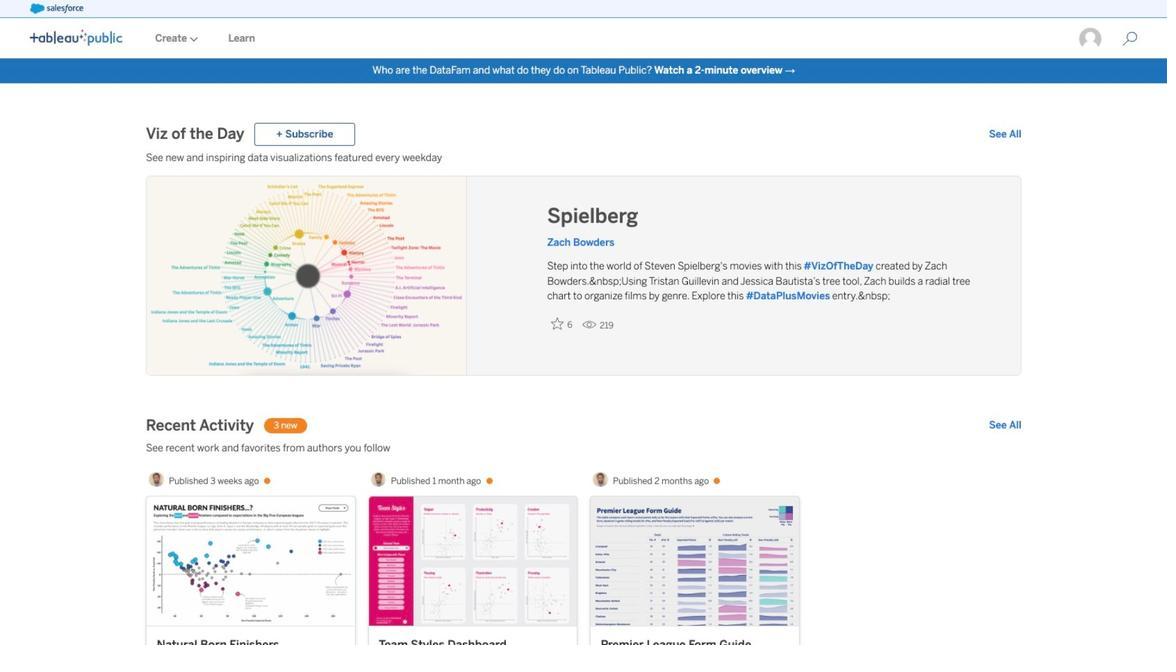 Task type: vqa. For each thing, say whether or not it's contained in the screenshot.
1st Ben Norland icon from right
yes



Task type: locate. For each thing, give the bounding box(es) containing it.
add favorite image
[[551, 318, 563, 330]]

Add Favorite button
[[547, 314, 577, 334]]

1 horizontal spatial workbook thumbnail image
[[369, 497, 577, 626]]

2 workbook thumbnail image from the left
[[369, 497, 577, 626]]

ben norland image
[[149, 472, 164, 487], [371, 472, 386, 487]]

0 horizontal spatial workbook thumbnail image
[[147, 497, 355, 626]]

workbook thumbnail image
[[147, 497, 355, 626], [369, 497, 577, 626], [591, 497, 799, 626]]

2 ben norland image from the left
[[371, 472, 386, 487]]

2 horizontal spatial workbook thumbnail image
[[591, 497, 799, 626]]

viz of the day heading
[[146, 125, 244, 145]]

1 ben norland image from the left
[[149, 472, 164, 487]]

salesforce logo image
[[30, 4, 84, 14]]

see new and inspiring data visualizations featured every weekday element
[[146, 151, 1022, 166]]

1 horizontal spatial ben norland image
[[371, 472, 386, 487]]

0 horizontal spatial ben norland image
[[149, 472, 164, 487]]

see all viz of the day element
[[989, 127, 1022, 142]]



Task type: describe. For each thing, give the bounding box(es) containing it.
recent activity heading
[[146, 416, 254, 436]]

go to search image
[[1108, 31, 1153, 46]]

tableau public viz of the day image
[[147, 177, 467, 377]]

3 workbook thumbnail image from the left
[[591, 497, 799, 626]]

1 workbook thumbnail image from the left
[[147, 497, 355, 626]]

gary.orlando image
[[1079, 27, 1103, 51]]

create image
[[187, 37, 198, 42]]

see all recent activity element
[[989, 419, 1022, 434]]

logo image
[[30, 29, 123, 46]]

see recent work and favorites from authors you follow element
[[146, 441, 1022, 456]]

ben norland image for 2nd workbook thumbnail from right
[[371, 472, 386, 487]]

ben norland image
[[593, 472, 608, 487]]

ben norland image for third workbook thumbnail from right
[[149, 472, 164, 487]]



